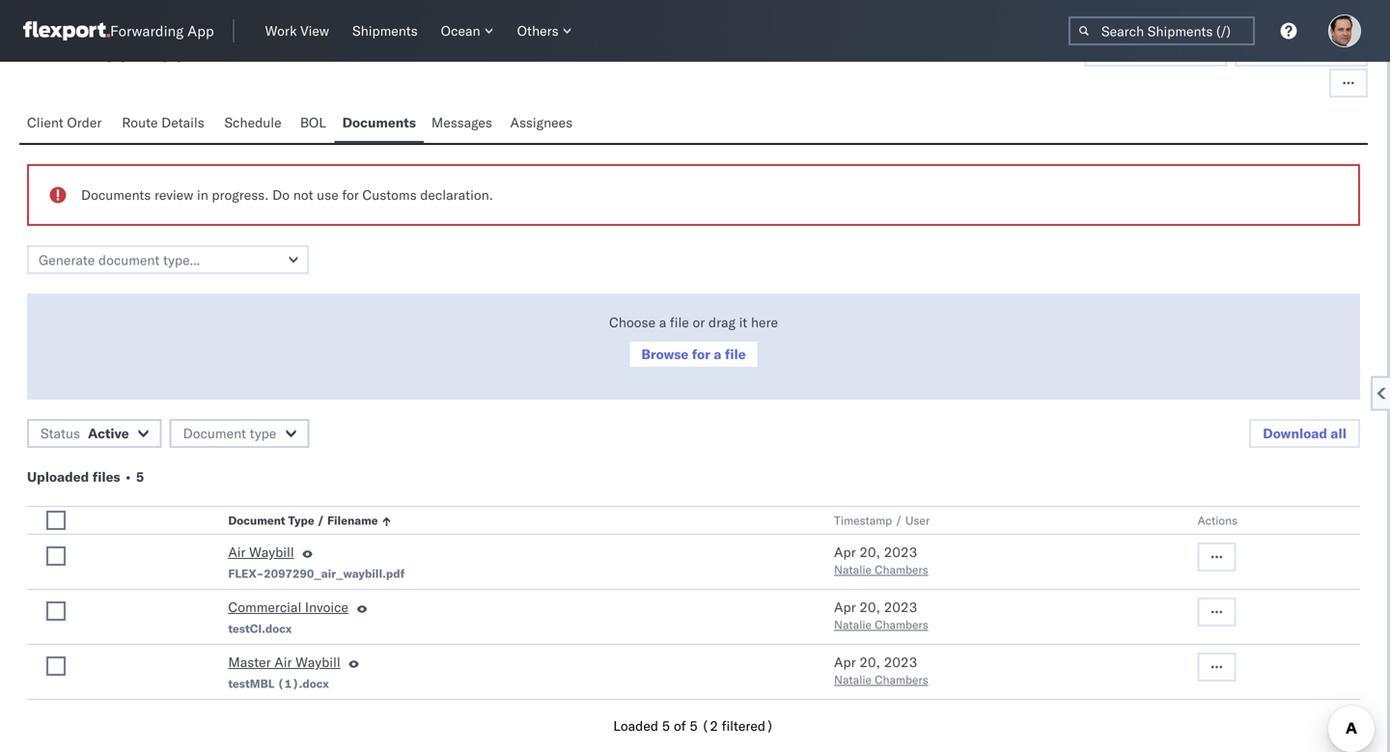 Task type: vqa. For each thing, say whether or not it's contained in the screenshot.
The Uploaded Files ∙ 5
yes



Task type: describe. For each thing, give the bounding box(es) containing it.
loaded
[[613, 717, 658, 734]]

status active
[[41, 425, 129, 442]]

timestamp / user
[[834, 513, 930, 528]]

testci.docx
[[228, 621, 292, 636]]

browse for a file
[[641, 346, 746, 363]]

master
[[228, 654, 271, 671]]

apr 20, 2023 natalie chambers for master air waybill
[[834, 654, 928, 687]]

or
[[693, 314, 705, 331]]

work view
[[265, 22, 329, 39]]

uploaded files ∙ 5
[[27, 468, 144, 485]]

1 horizontal spatial air
[[274, 654, 292, 671]]

filename
[[327, 513, 378, 528]]

assignees
[[510, 114, 573, 131]]

/ inside button
[[895, 513, 902, 528]]

document for document type / filename
[[228, 513, 285, 528]]

flex-
[[228, 566, 264, 581]]

work view link
[[257, 18, 337, 43]]

a inside button
[[714, 346, 722, 363]]

invoice
[[305, 599, 348, 615]]

document type / filename button
[[224, 509, 796, 529]]

2097290
[[88, 39, 186, 68]]

natalie for air waybill
[[834, 562, 872, 577]]

work
[[265, 22, 297, 39]]

/ inside button
[[317, 513, 324, 528]]

download all button
[[1250, 419, 1360, 448]]

download
[[1263, 425, 1327, 442]]

0 vertical spatial file
[[670, 314, 689, 331]]

natalie for commercial invoice
[[834, 617, 872, 632]]

actions
[[1198, 513, 1238, 528]]

download all
[[1263, 425, 1347, 442]]

commercial invoice
[[228, 599, 348, 615]]

apr for master air waybill
[[834, 654, 856, 671]]

customs
[[362, 186, 417, 203]]

order
[[67, 114, 102, 131]]

5 for of
[[690, 717, 698, 734]]

Search Shipments (/) text field
[[1069, 16, 1255, 45]]

bol
[[300, 114, 326, 131]]

route
[[122, 114, 158, 131]]

natalie for master air waybill
[[834, 672, 872, 687]]

testmbl
[[228, 676, 275, 691]]

flex - 2097290
[[19, 39, 186, 68]]

(2
[[701, 717, 718, 734]]

type
[[250, 425, 276, 442]]

active
[[88, 425, 129, 442]]

messages button
[[424, 105, 503, 143]]

∙
[[124, 468, 133, 485]]

document type
[[183, 425, 276, 442]]

2023 for master air waybill
[[884, 654, 917, 671]]

timestamp / user button
[[830, 509, 1159, 528]]

it
[[739, 314, 747, 331]]

view
[[300, 22, 329, 39]]

1 horizontal spatial waybill
[[295, 654, 340, 671]]

0 vertical spatial a
[[659, 314, 666, 331]]

route details
[[122, 114, 204, 131]]

document type button
[[170, 419, 309, 448]]

forwarding app link
[[23, 21, 214, 41]]

here
[[751, 314, 778, 331]]

declaration.
[[420, 186, 493, 203]]

forwarding app
[[110, 22, 214, 40]]

use
[[317, 186, 339, 203]]

browse
[[641, 346, 689, 363]]

all
[[1331, 425, 1347, 442]]

20, for master air waybill
[[859, 654, 880, 671]]

testmbl (1).docx
[[228, 676, 329, 691]]

review
[[154, 186, 193, 203]]

not
[[293, 186, 313, 203]]

0 horizontal spatial air
[[228, 544, 246, 560]]

apr 20, 2023 natalie chambers for air waybill
[[834, 544, 928, 577]]

route details button
[[114, 105, 217, 143]]

others button
[[509, 18, 580, 43]]

master air waybill
[[228, 654, 340, 671]]

document type / filename
[[228, 513, 378, 528]]

of
[[674, 717, 686, 734]]

client
[[27, 114, 63, 131]]

client order
[[27, 114, 102, 131]]

shipments
[[352, 22, 418, 39]]

Generate document type... text field
[[27, 245, 309, 274]]

ocean button
[[433, 18, 502, 43]]

status
[[41, 425, 80, 442]]

documents button
[[335, 105, 424, 143]]

2097290_air_waybill.pdf
[[264, 566, 405, 581]]



Task type: locate. For each thing, give the bounding box(es) containing it.
2 vertical spatial 20,
[[859, 654, 880, 671]]

-
[[74, 39, 88, 68]]

1 horizontal spatial a
[[714, 346, 722, 363]]

chambers for master air waybill
[[875, 672, 928, 687]]

progress.
[[212, 186, 269, 203]]

0 horizontal spatial file
[[670, 314, 689, 331]]

commercial
[[228, 599, 302, 615]]

documents for documents
[[342, 114, 416, 131]]

2 / from the left
[[895, 513, 902, 528]]

in
[[197, 186, 208, 203]]

apr 20, 2023 natalie chambers
[[834, 544, 928, 577], [834, 599, 928, 632], [834, 654, 928, 687]]

apr 20, 2023 natalie chambers for commercial invoice
[[834, 599, 928, 632]]

1 vertical spatial for
[[692, 346, 710, 363]]

client order button
[[19, 105, 114, 143]]

schedule button
[[217, 105, 292, 143]]

5 left of
[[662, 717, 670, 734]]

drag
[[709, 314, 736, 331]]

documents left review
[[81, 186, 151, 203]]

2 apr from the top
[[834, 599, 856, 615]]

commercial invoice link
[[228, 598, 348, 621]]

waybill up flex-
[[249, 544, 294, 560]]

a right choose
[[659, 314, 666, 331]]

loaded 5 of 5 (2 filtered)
[[613, 717, 774, 734]]

3 chambers from the top
[[875, 672, 928, 687]]

messages
[[431, 114, 492, 131]]

1 / from the left
[[317, 513, 324, 528]]

forwarding
[[110, 22, 184, 40]]

do
[[272, 186, 290, 203]]

app
[[187, 22, 214, 40]]

0 vertical spatial document
[[183, 425, 246, 442]]

/ left user
[[895, 513, 902, 528]]

1 horizontal spatial 5
[[662, 717, 670, 734]]

0 vertical spatial 2023
[[884, 544, 917, 560]]

0 horizontal spatial /
[[317, 513, 324, 528]]

assignees button
[[503, 105, 584, 143]]

documents
[[342, 114, 416, 131], [81, 186, 151, 203]]

1 natalie from the top
[[834, 562, 872, 577]]

1 20, from the top
[[859, 544, 880, 560]]

chambers for commercial invoice
[[875, 617, 928, 632]]

3 apr from the top
[[834, 654, 856, 671]]

air waybill link
[[228, 543, 294, 566]]

20, for air waybill
[[859, 544, 880, 560]]

1 vertical spatial 2023
[[884, 599, 917, 615]]

document inside document type button
[[183, 425, 246, 442]]

2023 for commercial invoice
[[884, 599, 917, 615]]

0 horizontal spatial documents
[[81, 186, 151, 203]]

1 vertical spatial waybill
[[295, 654, 340, 671]]

files
[[92, 468, 120, 485]]

2023 for air waybill
[[884, 544, 917, 560]]

2 horizontal spatial 5
[[690, 717, 698, 734]]

air
[[228, 544, 246, 560], [274, 654, 292, 671]]

0 horizontal spatial for
[[342, 186, 359, 203]]

choose a file or drag it here
[[609, 314, 778, 331]]

a
[[659, 314, 666, 331], [714, 346, 722, 363]]

for inside button
[[692, 346, 710, 363]]

1 horizontal spatial file
[[725, 346, 746, 363]]

filtered)
[[722, 717, 774, 734]]

apr
[[834, 544, 856, 560], [834, 599, 856, 615], [834, 654, 856, 671]]

2 vertical spatial chambers
[[875, 672, 928, 687]]

0 vertical spatial waybill
[[249, 544, 294, 560]]

1 vertical spatial a
[[714, 346, 722, 363]]

0 vertical spatial chambers
[[875, 562, 928, 577]]

document up air waybill
[[228, 513, 285, 528]]

timestamp
[[834, 513, 892, 528]]

2 vertical spatial 2023
[[884, 654, 917, 671]]

document for document type
[[183, 425, 246, 442]]

apr for commercial invoice
[[834, 599, 856, 615]]

file inside button
[[725, 346, 746, 363]]

ocean
[[441, 22, 480, 39]]

3 apr 20, 2023 natalie chambers from the top
[[834, 654, 928, 687]]

5 right the ∙ at left
[[136, 468, 144, 485]]

2023
[[884, 544, 917, 560], [884, 599, 917, 615], [884, 654, 917, 671]]

document inside 'document type / filename' button
[[228, 513, 285, 528]]

others
[[517, 22, 559, 39]]

choose
[[609, 314, 656, 331]]

schedule
[[224, 114, 282, 131]]

1 horizontal spatial /
[[895, 513, 902, 528]]

3 20, from the top
[[859, 654, 880, 671]]

natalie
[[834, 562, 872, 577], [834, 617, 872, 632], [834, 672, 872, 687]]

documents review in progress. do not use for customs declaration.
[[81, 186, 493, 203]]

None checkbox
[[46, 511, 66, 530], [46, 546, 66, 566], [46, 601, 66, 621], [46, 657, 66, 676], [46, 511, 66, 530], [46, 546, 66, 566], [46, 601, 66, 621], [46, 657, 66, 676]]

3 2023 from the top
[[884, 654, 917, 671]]

0 vertical spatial apr 20, 2023 natalie chambers
[[834, 544, 928, 577]]

(1).docx
[[277, 676, 329, 691]]

air up testmbl (1).docx
[[274, 654, 292, 671]]

1 vertical spatial apr
[[834, 599, 856, 615]]

air waybill
[[228, 544, 294, 560]]

1 vertical spatial 20,
[[859, 599, 880, 615]]

0 vertical spatial apr
[[834, 544, 856, 560]]

air up flex-
[[228, 544, 246, 560]]

1 chambers from the top
[[875, 562, 928, 577]]

0 horizontal spatial 5
[[136, 468, 144, 485]]

file left or
[[670, 314, 689, 331]]

0 vertical spatial documents
[[342, 114, 416, 131]]

2 2023 from the top
[[884, 599, 917, 615]]

/
[[317, 513, 324, 528], [895, 513, 902, 528]]

for right "use"
[[342, 186, 359, 203]]

1 vertical spatial apr 20, 2023 natalie chambers
[[834, 599, 928, 632]]

browse for a file button
[[628, 340, 759, 369]]

uploaded
[[27, 468, 89, 485]]

flexport. image
[[23, 21, 110, 41]]

5 for ∙
[[136, 468, 144, 485]]

flex
[[19, 39, 74, 68]]

bol button
[[292, 105, 335, 143]]

20, for commercial invoice
[[859, 599, 880, 615]]

waybill up (1).docx
[[295, 654, 340, 671]]

1 vertical spatial chambers
[[875, 617, 928, 632]]

2 chambers from the top
[[875, 617, 928, 632]]

2 vertical spatial apr
[[834, 654, 856, 671]]

0 horizontal spatial waybill
[[249, 544, 294, 560]]

0 vertical spatial natalie
[[834, 562, 872, 577]]

5
[[136, 468, 144, 485], [662, 717, 670, 734], [690, 717, 698, 734]]

apr for air waybill
[[834, 544, 856, 560]]

type
[[288, 513, 314, 528]]

file down it at right top
[[725, 346, 746, 363]]

0 vertical spatial 20,
[[859, 544, 880, 560]]

document left type at the left of the page
[[183, 425, 246, 442]]

1 apr from the top
[[834, 544, 856, 560]]

for down or
[[692, 346, 710, 363]]

1 apr 20, 2023 natalie chambers from the top
[[834, 544, 928, 577]]

waybill
[[249, 544, 294, 560], [295, 654, 340, 671]]

1 horizontal spatial documents
[[342, 114, 416, 131]]

a down drag
[[714, 346, 722, 363]]

1 vertical spatial file
[[725, 346, 746, 363]]

1 vertical spatial document
[[228, 513, 285, 528]]

5 right of
[[690, 717, 698, 734]]

shipments link
[[345, 18, 425, 43]]

2 natalie from the top
[[834, 617, 872, 632]]

0 vertical spatial air
[[228, 544, 246, 560]]

2 vertical spatial apr 20, 2023 natalie chambers
[[834, 654, 928, 687]]

/ right type
[[317, 513, 324, 528]]

2 apr 20, 2023 natalie chambers from the top
[[834, 599, 928, 632]]

documents for documents review in progress. do not use for customs declaration.
[[81, 186, 151, 203]]

0 vertical spatial for
[[342, 186, 359, 203]]

1 vertical spatial documents
[[81, 186, 151, 203]]

documents inside documents button
[[342, 114, 416, 131]]

1 vertical spatial air
[[274, 654, 292, 671]]

user
[[905, 513, 930, 528]]

1 horizontal spatial for
[[692, 346, 710, 363]]

2 vertical spatial natalie
[[834, 672, 872, 687]]

3 natalie from the top
[[834, 672, 872, 687]]

flex-2097290_air_waybill.pdf
[[228, 566, 405, 581]]

0 horizontal spatial a
[[659, 314, 666, 331]]

1 vertical spatial natalie
[[834, 617, 872, 632]]

details
[[161, 114, 204, 131]]

file
[[670, 314, 689, 331], [725, 346, 746, 363]]

master air waybill link
[[228, 653, 340, 676]]

documents right the bol button
[[342, 114, 416, 131]]

2 20, from the top
[[859, 599, 880, 615]]

1 2023 from the top
[[884, 544, 917, 560]]

chambers for air waybill
[[875, 562, 928, 577]]



